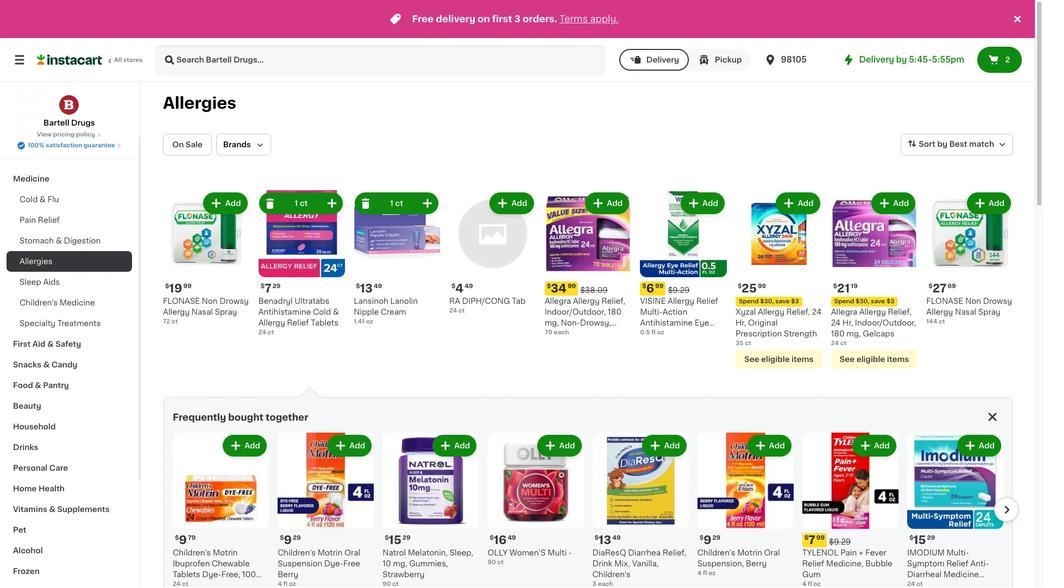 Task type: vqa. For each thing, say whether or not it's contained in the screenshot.
list
no



Task type: describe. For each thing, give the bounding box(es) containing it.
$30, for 25
[[761, 298, 774, 304]]

pickup
[[715, 56, 742, 64]]

ra diph/cong tab 24 ct
[[450, 297, 526, 313]]

antihistamine inside 'visine allergy relief multi-action antihistamine eye drops'
[[641, 319, 693, 327]]

fl inside children's motrin oral suspension dye-free berry 4 fl oz
[[283, 581, 288, 587]]

all
[[114, 57, 122, 63]]

dye- inside children's motrin ibuprofen chewable tablets dye-free, 100 mg, grape
[[202, 571, 222, 578]]

olly
[[488, 549, 508, 557]]

best
[[950, 140, 968, 148]]

strawberry
[[383, 571, 425, 578]]

100
[[242, 571, 256, 578]]

spend $30, save $3 for 25
[[739, 298, 800, 304]]

99 for 34
[[568, 283, 576, 289]]

free inside limited time offer 'region'
[[412, 15, 434, 23]]

$ 9 29 for children's motrin oral suspension, berry
[[700, 534, 721, 546]]

flonase for 19
[[163, 297, 200, 305]]

9 for children's motrin oral suspension dye-free berry
[[284, 534, 292, 546]]

180 inside $ 34 99 $38.09 allegra allergy relief, indoor/outdoor, 180 mg, non-drowsy, tablets, value size
[[608, 308, 622, 316]]

see eligible items for 21
[[840, 355, 910, 363]]

sort
[[919, 140, 936, 148]]

bought
[[228, 413, 264, 422]]

vitamins
[[13, 506, 47, 513]]

29 for imodium multi- symptom relief anti- diarrheal medicine caplets
[[928, 535, 936, 541]]

children's for children's medicine
[[20, 299, 58, 307]]

$ inside $ 21 19
[[834, 283, 838, 289]]

& for supplements
[[49, 506, 55, 513]]

gummies,
[[409, 560, 448, 567]]

motrin for suspension,
[[738, 549, 763, 557]]

90 inside natrol melatonin, sleep, 10 mg, gummies, strawberry 90 ct
[[383, 581, 391, 587]]

treatments
[[57, 320, 101, 327]]

29 for benadryl ultratabs antihistamine cold & allergy relief tablets
[[273, 283, 281, 289]]

9 for children's motrin oral suspension, berry
[[704, 534, 712, 546]]

ct inside ra diph/cong tab 24 ct
[[459, 307, 465, 313]]

relief down flu
[[38, 216, 60, 224]]

$ 19 99
[[165, 282, 192, 294]]

$ inside $ 27 69
[[929, 283, 933, 289]]

allergy inside benadryl ultratabs antihistamine cold & allergy relief tablets 24 ct
[[259, 319, 285, 327]]

hr, for 25
[[736, 319, 747, 327]]

berry inside children's motrin oral suspension, berry 4 fl oz
[[746, 560, 767, 567]]

specialty treatments link
[[7, 313, 132, 334]]

cold & flu
[[20, 196, 59, 203]]

-
[[569, 549, 572, 557]]

vanilla,
[[633, 560, 659, 567]]

limited time offer region
[[0, 0, 1012, 38]]

$ inside $ 4 49
[[452, 283, 456, 289]]

Best match Sort by field
[[901, 134, 1014, 155]]

strength
[[784, 330, 818, 337]]

product group containing 34
[[545, 190, 632, 337]]

personal care link
[[7, 458, 132, 478]]

oz right the 0.5
[[657, 329, 665, 335]]

aid
[[32, 340, 45, 348]]

children's inside diaresq diarrhea relief, drink mix, vanilla, children's 3 each
[[593, 571, 631, 578]]

drink
[[593, 560, 613, 567]]

29 for children's motrin oral suspension, berry
[[713, 535, 721, 541]]

save for 25
[[776, 298, 790, 304]]

best match
[[950, 140, 995, 148]]

$ 6 99
[[643, 282, 664, 294]]

$ inside $ 16 49
[[490, 535, 494, 541]]

size
[[599, 330, 615, 337]]

children's for children's motrin oral suspension dye-free berry 4 fl oz
[[278, 549, 316, 557]]

indoor/outdoor, inside $ 34 99 $38.09 allegra allergy relief, indoor/outdoor, 180 mg, non-drowsy, tablets, value size
[[545, 308, 606, 316]]

fl inside tylenol pain + fever relief medicine, bubble gum 4 fl oz
[[808, 581, 813, 587]]

oz inside children's motrin oral suspension, berry 4 fl oz
[[709, 570, 716, 576]]

5:45-
[[910, 55, 933, 64]]

5:55pm
[[933, 55, 965, 64]]

save for 21
[[871, 298, 886, 304]]

on sale button
[[163, 134, 212, 155]]

0 vertical spatial allergies
[[163, 95, 236, 111]]

ct inside natrol melatonin, sleep, 10 mg, gummies, strawberry 90 ct
[[393, 581, 399, 587]]

7 for $ 7 99
[[809, 534, 816, 546]]

$6.99 original price: $9.29 element
[[641, 281, 727, 296]]

motrin for suspension
[[318, 549, 343, 557]]

match
[[970, 140, 995, 148]]

food & pantry link
[[7, 375, 132, 396]]

diaresq
[[593, 549, 627, 557]]

4 inside tylenol pain + fever relief medicine, bubble gum 4 fl oz
[[803, 581, 807, 587]]

$ 13 49 for lansinoh lanolin nipple cream
[[356, 282, 382, 294]]

spray for 19
[[215, 308, 237, 316]]

gum
[[803, 571, 821, 578]]

49 for ra
[[465, 283, 473, 289]]

0.5 fl oz
[[641, 329, 665, 335]]

product group containing 25
[[736, 190, 823, 368]]

$3 for 25
[[792, 298, 800, 304]]

70 each
[[545, 329, 569, 335]]

view pricing policy
[[37, 132, 95, 138]]

terms apply. link
[[560, 15, 619, 23]]

visine allergy relief multi-action antihistamine eye drops
[[641, 297, 719, 337]]

personal
[[13, 464, 47, 472]]

flu
[[48, 196, 59, 203]]

6
[[647, 282, 655, 294]]

$ 21 19
[[834, 282, 858, 294]]

all stores
[[114, 57, 143, 63]]

multi- inside 'visine allergy relief multi-action antihistamine eye drops'
[[641, 308, 663, 316]]

see eligible items button for 21
[[832, 350, 918, 368]]

oral for children's motrin oral suspension dye-free berry
[[345, 549, 360, 557]]

view pricing policy link
[[37, 130, 102, 139]]

personal care
[[13, 464, 68, 472]]

drowsy for 19
[[220, 297, 249, 305]]

0 horizontal spatial 19
[[169, 282, 182, 294]]

49 for lansinoh
[[374, 283, 382, 289]]

relief inside benadryl ultratabs antihistamine cold & allergy relief tablets 24 ct
[[287, 319, 309, 327]]

buy it again link
[[7, 108, 132, 129]]

view
[[37, 132, 52, 138]]

lists
[[30, 136, 49, 144]]

allergy inside flonase non drowsy allergy nasal spray 144 ct
[[927, 308, 954, 316]]

free inside children's motrin oral suspension dye-free berry 4 fl oz
[[344, 560, 361, 567]]

15 for imodium multi- symptom relief anti- diarrheal medicine caplets
[[914, 534, 927, 546]]

$ inside $ 6 99
[[643, 283, 647, 289]]

oz inside lansinoh lanolin nipple cream 1.41 oz
[[366, 318, 373, 324]]

motrin for chewable
[[213, 549, 238, 557]]

relief, for diaresq diarrhea relief, drink mix, vanilla, children's
[[663, 549, 687, 557]]

bartell drugs logo image
[[59, 95, 80, 115]]

69
[[948, 283, 957, 289]]

0 horizontal spatial pain
[[20, 216, 36, 224]]

product group containing 27
[[927, 190, 1014, 326]]

& inside benadryl ultratabs antihistamine cold & allergy relief tablets 24 ct
[[333, 308, 339, 316]]

apply.
[[591, 15, 619, 23]]

$ 16 49
[[490, 534, 516, 546]]

allegra inside $ 34 99 $38.09 allegra allergy relief, indoor/outdoor, 180 mg, non-drowsy, tablets, value size
[[545, 297, 571, 305]]

multi- inside imodium multi- symptom relief anti- diarrheal medicine caplets
[[947, 549, 970, 557]]

shop
[[30, 93, 51, 101]]

1 horizontal spatial medicine
[[60, 299, 95, 307]]

free delivery on first 3 orders. terms apply.
[[412, 15, 619, 23]]

& for candy
[[43, 361, 50, 369]]

relief inside imodium multi- symptom relief anti- diarrheal medicine caplets
[[947, 560, 969, 567]]

$9.29 for 7
[[830, 538, 851, 546]]

drinks link
[[7, 437, 132, 458]]

service type group
[[620, 49, 751, 71]]

see eligible items for 25
[[745, 355, 814, 363]]

relief inside 'visine allergy relief multi-action antihistamine eye drops'
[[697, 297, 719, 305]]

70
[[545, 329, 553, 335]]

spend $30, save $3 for 21
[[835, 298, 895, 304]]

$ inside $ 34 99 $38.09 allegra allergy relief, indoor/outdoor, 180 mg, non-drowsy, tablets, value size
[[547, 283, 551, 289]]

7 for $ 7 29
[[265, 282, 272, 294]]

tablets inside children's motrin ibuprofen chewable tablets dye-free, 100 mg, grape
[[173, 571, 200, 578]]

grape
[[189, 582, 213, 587]]

flonase for 27
[[927, 297, 964, 305]]

$9.29 for 6
[[668, 286, 690, 294]]

imodium multi- symptom relief anti- diarrheal medicine caplets
[[908, 549, 990, 587]]

lanolin
[[391, 297, 418, 305]]

care
[[49, 464, 68, 472]]

free,
[[222, 571, 240, 578]]

olly women's multi - 90 ct
[[488, 549, 572, 565]]

& for flu
[[40, 196, 46, 203]]

ct inside 'xyzal allergy relief, 24 hr, original prescription strength 35 ct'
[[745, 340, 752, 346]]

children's medicine link
[[7, 292, 132, 313]]

fever
[[866, 549, 887, 557]]

aids
[[43, 278, 60, 286]]

dye- inside children's motrin oral suspension dye-free berry 4 fl oz
[[324, 560, 344, 567]]

1 ct for 7
[[295, 200, 308, 207]]

home
[[13, 485, 37, 493]]

2
[[1006, 56, 1011, 64]]

$ inside $ 7 29
[[261, 283, 265, 289]]

relief, for xyzal allergy relief, 24 hr, original prescription strength
[[787, 308, 811, 316]]

children's motrin oral suspension, berry 4 fl oz
[[698, 549, 780, 576]]

allergy inside $ 34 99 $38.09 allegra allergy relief, indoor/outdoor, 180 mg, non-drowsy, tablets, value size
[[573, 297, 600, 305]]

orders.
[[523, 15, 558, 23]]

allergy inside "allegra allergy relief, 24 hr, indoor/outdoor, 180 mg, gelcaps 24 ct"
[[860, 308, 886, 316]]

mg, inside $ 34 99 $38.09 allegra allergy relief, indoor/outdoor, 180 mg, non-drowsy, tablets, value size
[[545, 319, 559, 327]]

tylenol
[[803, 549, 839, 557]]

relief inside tylenol pain + fever relief medicine, bubble gum 4 fl oz
[[803, 560, 825, 567]]

diaresq diarrhea relief, drink mix, vanilla, children's 3 each
[[593, 549, 687, 587]]

children's motrin ibuprofen chewable tablets dye-free, 100 mg, grape
[[173, 549, 256, 587]]

90 inside olly women's multi - 90 ct
[[488, 559, 496, 565]]

mix,
[[615, 560, 631, 567]]

remove lansinoh lanolin nipple cream image
[[359, 197, 372, 210]]

49 for diaresq
[[613, 535, 621, 541]]

4 inside children's motrin oral suspension, berry 4 fl oz
[[698, 570, 702, 576]]

98105
[[781, 55, 807, 64]]

oz inside tylenol pain + fever relief medicine, bubble gum 4 fl oz
[[814, 581, 821, 587]]

vitamins & supplements link
[[7, 499, 132, 520]]

$ inside "$ 7 99"
[[805, 535, 809, 541]]

medicine inside imodium multi- symptom relief anti- diarrheal medicine caplets
[[944, 571, 980, 578]]

24 inside 'xyzal allergy relief, 24 hr, original prescription strength 35 ct'
[[813, 308, 822, 316]]

mg,
[[173, 582, 187, 587]]

children's motrin oral suspension dye-free berry 4 fl oz
[[278, 549, 361, 587]]

buy it again
[[30, 115, 76, 122]]

policy
[[76, 132, 95, 138]]

product group containing 19
[[163, 190, 250, 326]]

13 for diaresq diarrhea relief, drink mix, vanilla, children's
[[599, 534, 612, 546]]

see eligible items button for 25
[[736, 350, 823, 368]]

49 for olly
[[508, 535, 516, 541]]

non for 19
[[202, 297, 218, 305]]

$ 25 99
[[738, 282, 767, 294]]

items for 21
[[888, 355, 910, 363]]

fl right the 0.5
[[652, 329, 656, 335]]

1 for 13
[[390, 200, 394, 207]]

relief, for allegra allergy relief, 24 hr, indoor/outdoor, 180 mg, gelcaps
[[888, 308, 912, 316]]

increment quantity of benadryl ultratabs antihistamine cold & allergy relief tablets image
[[326, 197, 339, 210]]

$ 15 29 for imodium multi- symptom relief anti- diarrheal medicine caplets
[[910, 534, 936, 546]]

value
[[577, 330, 597, 337]]

$3 for 21
[[887, 298, 895, 304]]

0 vertical spatial cold
[[20, 196, 38, 203]]

action
[[663, 308, 688, 316]]

ultratabs
[[295, 297, 330, 305]]

anti-
[[971, 560, 990, 567]]

item carousel region
[[158, 428, 1019, 587]]

remove benadryl ultratabs antihistamine cold & allergy relief tablets image
[[264, 197, 277, 210]]

& for pantry
[[35, 382, 41, 389]]



Task type: locate. For each thing, give the bounding box(es) containing it.
0 vertical spatial berry
[[746, 560, 767, 567]]

oral inside children's motrin oral suspension, berry 4 fl oz
[[765, 549, 780, 557]]

allergy up 72
[[163, 308, 190, 316]]

$ 13 49 for diaresq diarrhea relief, drink mix, vanilla, children's
[[595, 534, 621, 546]]

eligible down gelcaps
[[857, 355, 886, 363]]

by
[[897, 55, 908, 64], [938, 140, 948, 148]]

bartell drugs
[[44, 119, 95, 127]]

144
[[927, 318, 938, 324]]

72
[[163, 318, 170, 324]]

0 horizontal spatial non
[[202, 297, 218, 305]]

0 horizontal spatial motrin
[[213, 549, 238, 557]]

90 down olly
[[488, 559, 496, 565]]

1 hr, from the left
[[736, 319, 747, 327]]

90 down the 'strawberry'
[[383, 581, 391, 587]]

1 horizontal spatial pain
[[841, 549, 857, 557]]

1 nasal from the left
[[192, 308, 213, 316]]

0 horizontal spatial 15
[[389, 534, 402, 546]]

spend for 25
[[739, 298, 759, 304]]

spend $30, save $3
[[739, 298, 800, 304], [835, 298, 895, 304]]

dye-
[[324, 560, 344, 567], [202, 571, 222, 578]]

antihistamine down action at the right bottom of the page
[[641, 319, 693, 327]]

1 eligible from the left
[[762, 355, 790, 363]]

$34.99 original price: $38.09 element
[[545, 281, 632, 296]]

alcohol
[[13, 547, 43, 554]]

items down gelcaps
[[888, 355, 910, 363]]

9 up suspension on the bottom left
[[284, 534, 292, 546]]

0 horizontal spatial delivery
[[647, 56, 680, 64]]

99 inside "$ 7 99"
[[817, 535, 825, 541]]

0 vertical spatial 3
[[515, 15, 521, 23]]

frequently
[[173, 413, 226, 422]]

2 9 from the left
[[284, 534, 292, 546]]

$ inside $ 19 99
[[165, 283, 169, 289]]

$ inside the $ 25 99
[[738, 283, 742, 289]]

0 horizontal spatial cold
[[20, 196, 38, 203]]

& left flu
[[40, 196, 46, 203]]

allergies down stomach
[[20, 258, 52, 265]]

1 9 from the left
[[179, 534, 187, 546]]

food
[[13, 382, 33, 389]]

gelcaps
[[863, 330, 895, 337]]

allergy inside 'xyzal allergy relief, 24 hr, original prescription strength 35 ct'
[[758, 308, 785, 316]]

1 vertical spatial mg,
[[847, 330, 861, 337]]

24 ct left grape
[[173, 581, 188, 587]]

1 horizontal spatial allegra
[[832, 308, 858, 316]]

delivery for delivery
[[647, 56, 680, 64]]

$9.29 up action at the right bottom of the page
[[668, 286, 690, 294]]

motrin inside children's motrin oral suspension, berry 4 fl oz
[[738, 549, 763, 557]]

1 vertical spatial antihistamine
[[641, 319, 693, 327]]

1 horizontal spatial antihistamine
[[641, 319, 693, 327]]

$ 15 29 up imodium
[[910, 534, 936, 546]]

motrin up the suspension,
[[738, 549, 763, 557]]

tablets down ibuprofen
[[173, 571, 200, 578]]

children's for children's motrin oral suspension, berry 4 fl oz
[[698, 549, 736, 557]]

9 for children's motrin ibuprofen chewable tablets dye-free, 100 mg, grape
[[179, 534, 187, 546]]

1 horizontal spatial 1 ct
[[390, 200, 403, 207]]

0 horizontal spatial medicine
[[13, 175, 49, 183]]

4 down gum
[[803, 581, 807, 587]]

1 horizontal spatial spend
[[835, 298, 855, 304]]

allergy
[[573, 297, 600, 305], [668, 297, 695, 305], [163, 308, 190, 316], [758, 308, 785, 316], [860, 308, 886, 316], [927, 308, 954, 316], [259, 319, 285, 327]]

1 vertical spatial free
[[344, 560, 361, 567]]

4
[[456, 282, 464, 294], [698, 570, 702, 576], [278, 581, 282, 587], [803, 581, 807, 587]]

children's up ibuprofen
[[173, 549, 211, 557]]

0 vertical spatial 90
[[488, 559, 496, 565]]

by inside best match sort by field
[[938, 140, 948, 148]]

7 inside item carousel region
[[809, 534, 816, 546]]

ct inside benadryl ultratabs antihistamine cold & allergy relief tablets 24 ct
[[268, 329, 274, 335]]

24 inside benadryl ultratabs antihistamine cold & allergy relief tablets 24 ct
[[259, 329, 266, 335]]

eligible for 25
[[762, 355, 790, 363]]

items
[[792, 355, 814, 363], [888, 355, 910, 363]]

children's inside children's motrin oral suspension dye-free berry 4 fl oz
[[278, 549, 316, 557]]

99 for 25
[[758, 283, 767, 289]]

vitamins & supplements
[[13, 506, 110, 513]]

1 vertical spatial tablets
[[173, 571, 200, 578]]

2 non from the left
[[966, 297, 982, 305]]

1 15 from the left
[[389, 534, 402, 546]]

180 inside "allegra allergy relief, 24 hr, indoor/outdoor, 180 mg, gelcaps 24 ct"
[[832, 330, 845, 337]]

29 for natrol melatonin, sleep, 10 mg, gummies, strawberry
[[403, 535, 411, 541]]

1 1 from the left
[[295, 200, 298, 207]]

1 vertical spatial 7
[[809, 534, 816, 546]]

mg, left gelcaps
[[847, 330, 861, 337]]

berry down suspension on the bottom left
[[278, 571, 299, 578]]

spend $30, save $3 down the $ 25 99
[[739, 298, 800, 304]]

section containing 9
[[158, 387, 1019, 587]]

medicine up treatments
[[60, 299, 95, 307]]

1 horizontal spatial spray
[[979, 308, 1001, 316]]

4 down the suspension,
[[698, 570, 702, 576]]

$ 13 49 up diaresq
[[595, 534, 621, 546]]

0 vertical spatial $9.29
[[668, 286, 690, 294]]

spend $30, save $3 down $ 21 19
[[835, 298, 895, 304]]

snacks
[[13, 361, 41, 369]]

0 horizontal spatial hr,
[[736, 319, 747, 327]]

suspension,
[[698, 560, 744, 567]]

10
[[383, 560, 391, 567]]

0 horizontal spatial berry
[[278, 571, 299, 578]]

0 vertical spatial medicine
[[13, 175, 49, 183]]

non
[[202, 297, 218, 305], [966, 297, 982, 305]]

99 right 25
[[758, 283, 767, 289]]

29 up imodium
[[928, 535, 936, 541]]

instacart logo image
[[37, 53, 102, 66]]

$ 13 49
[[356, 282, 382, 294], [595, 534, 621, 546]]

relief, inside "allegra allergy relief, 24 hr, indoor/outdoor, 180 mg, gelcaps 24 ct"
[[888, 308, 912, 316]]

by for delivery
[[897, 55, 908, 64]]

eligible for 21
[[857, 355, 886, 363]]

None search field
[[155, 45, 605, 75]]

$ 9 29 for children's motrin oral suspension dye-free berry
[[280, 534, 301, 546]]

9 up the suspension,
[[704, 534, 712, 546]]

1 $30, from the left
[[761, 298, 774, 304]]

2 spray from the left
[[979, 308, 1001, 316]]

0 horizontal spatial flonase
[[163, 297, 200, 305]]

allegra inside "allegra allergy relief, 24 hr, indoor/outdoor, 180 mg, gelcaps 24 ct"
[[832, 308, 858, 316]]

1 see eligible items from the left
[[745, 355, 814, 363]]

motrin up chewable
[[213, 549, 238, 557]]

oz down suspension on the bottom left
[[289, 581, 296, 587]]

4 inside children's motrin oral suspension dye-free berry 4 fl oz
[[278, 581, 282, 587]]

$ 15 29 up natrol
[[385, 534, 411, 546]]

supplements
[[57, 506, 110, 513]]

each right 70 at the bottom
[[554, 329, 569, 335]]

2 spend from the left
[[835, 298, 855, 304]]

2 hr, from the left
[[843, 319, 854, 327]]

ct inside flonase non drowsy allergy nasal spray 72 ct
[[172, 318, 178, 324]]

2 $30, from the left
[[856, 298, 870, 304]]

ct inside "allegra allergy relief, 24 hr, indoor/outdoor, 180 mg, gelcaps 24 ct"
[[841, 340, 847, 346]]

29 up suspension on the bottom left
[[293, 535, 301, 541]]

1 horizontal spatial each
[[598, 581, 613, 587]]

2 motrin from the left
[[318, 549, 343, 557]]

1 horizontal spatial drowsy
[[984, 297, 1013, 305]]

0 horizontal spatial each
[[554, 329, 569, 335]]

sleep,
[[450, 549, 474, 557]]

antihistamine down benadryl on the bottom
[[259, 308, 311, 316]]

$ 13 49 inside item carousel region
[[595, 534, 621, 546]]

non inside flonase non drowsy allergy nasal spray 72 ct
[[202, 297, 218, 305]]

49 up diph/cong
[[465, 283, 473, 289]]

1 spray from the left
[[215, 308, 237, 316]]

0 vertical spatial pain
[[20, 216, 36, 224]]

0 horizontal spatial spend $30, save $3
[[739, 298, 800, 304]]

1 horizontal spatial $30,
[[856, 298, 870, 304]]

0 horizontal spatial free
[[344, 560, 361, 567]]

0 horizontal spatial eligible
[[762, 355, 790, 363]]

relief, inside $ 34 99 $38.09 allegra allergy relief, indoor/outdoor, 180 mg, non-drowsy, tablets, value size
[[602, 297, 626, 305]]

1 horizontal spatial 15
[[914, 534, 927, 546]]

oz down nipple
[[366, 318, 373, 324]]

allergy inside flonase non drowsy allergy nasal spray 72 ct
[[163, 308, 190, 316]]

fl down the suspension,
[[703, 570, 708, 576]]

1 horizontal spatial indoor/outdoor,
[[856, 319, 917, 327]]

2 1 from the left
[[390, 200, 394, 207]]

symptom
[[908, 560, 945, 567]]

24 ct down the diarrheal at the bottom of page
[[908, 581, 923, 587]]

antihistamine
[[259, 308, 311, 316], [641, 319, 693, 327]]

0 horizontal spatial items
[[792, 355, 814, 363]]

1 horizontal spatial flonase
[[927, 297, 964, 305]]

2 spend $30, save $3 from the left
[[835, 298, 895, 304]]

$ 9 29
[[280, 534, 301, 546], [700, 534, 721, 546]]

3 inside diaresq diarrhea relief, drink mix, vanilla, children's 3 each
[[593, 581, 597, 587]]

by right sort
[[938, 140, 948, 148]]

allergy up gelcaps
[[860, 308, 886, 316]]

delivery
[[436, 15, 476, 23]]

drowsy inside flonase non drowsy allergy nasal spray 144 ct
[[984, 297, 1013, 305]]

1 non from the left
[[202, 297, 218, 305]]

29 for children's motrin oral suspension dye-free berry
[[293, 535, 301, 541]]

1 horizontal spatial 13
[[599, 534, 612, 546]]

bartell drugs link
[[44, 95, 95, 128]]

by inside delivery by 5:45-5:55pm link
[[897, 55, 908, 64]]

1 save from the left
[[776, 298, 790, 304]]

stomach & digestion link
[[7, 230, 132, 251]]

sleep aids
[[20, 278, 60, 286]]

motrin inside children's motrin ibuprofen chewable tablets dye-free, 100 mg, grape
[[213, 549, 238, 557]]

allergies up sale
[[163, 95, 236, 111]]

hr, for 21
[[843, 319, 854, 327]]

items for 25
[[792, 355, 814, 363]]

0 horizontal spatial dye-
[[202, 571, 222, 578]]

$7.99 original price: $9.29 element
[[803, 533, 899, 547]]

$30, down the $ 25 99
[[761, 298, 774, 304]]

0 vertical spatial each
[[554, 329, 569, 335]]

1 horizontal spatial non
[[966, 297, 982, 305]]

pickup button
[[689, 49, 751, 71]]

medicine,
[[827, 560, 864, 567]]

children's up the suspension,
[[698, 549, 736, 557]]

2 $ 15 29 from the left
[[910, 534, 936, 546]]

drowsy inside flonase non drowsy allergy nasal spray 72 ct
[[220, 297, 249, 305]]

children's inside children's motrin oral suspension, berry 4 fl oz
[[698, 549, 736, 557]]

29 inside $ 7 29
[[273, 283, 281, 289]]

99 inside $ 6 99
[[656, 283, 664, 289]]

hr, down xyzal
[[736, 319, 747, 327]]

$30,
[[761, 298, 774, 304], [856, 298, 870, 304]]

delivery inside button
[[647, 56, 680, 64]]

4 down suspension on the bottom left
[[278, 581, 282, 587]]

first aid & safety
[[13, 340, 81, 348]]

0 vertical spatial 13
[[360, 282, 373, 294]]

allegra down 21 at the right of the page
[[832, 308, 858, 316]]

oz down the suspension,
[[709, 570, 716, 576]]

1 vertical spatial pain
[[841, 549, 857, 557]]

tablets inside benadryl ultratabs antihistamine cold & allergy relief tablets 24 ct
[[311, 319, 339, 327]]

oral for children's motrin oral suspension, berry
[[765, 549, 780, 557]]

1 vertical spatial by
[[938, 140, 948, 148]]

49 up the lansinoh
[[374, 283, 382, 289]]

1 horizontal spatial multi-
[[947, 549, 970, 557]]

9 left 79
[[179, 534, 187, 546]]

0 horizontal spatial 9
[[179, 534, 187, 546]]

15 for natrol melatonin, sleep, 10 mg, gummies, strawberry
[[389, 534, 402, 546]]

1 drowsy from the left
[[220, 297, 249, 305]]

3 9 from the left
[[704, 534, 712, 546]]

product group containing 21
[[832, 190, 918, 368]]

$ 15 29 for natrol melatonin, sleep, 10 mg, gummies, strawberry
[[385, 534, 411, 546]]

0 horizontal spatial 180
[[608, 308, 622, 316]]

$9.29 up medicine,
[[830, 538, 851, 546]]

2 see eligible items from the left
[[840, 355, 910, 363]]

dye- right suspension on the bottom left
[[324, 560, 344, 567]]

$ 9 29 up suspension on the bottom left
[[280, 534, 301, 546]]

2 eligible from the left
[[857, 355, 886, 363]]

pain relief
[[20, 216, 60, 224]]

$ inside $ 9 79
[[175, 535, 179, 541]]

melatonin,
[[408, 549, 448, 557]]

together
[[266, 413, 308, 422]]

1 vertical spatial allergies
[[20, 258, 52, 265]]

fl down suspension on the bottom left
[[283, 581, 288, 587]]

0 horizontal spatial $ 15 29
[[385, 534, 411, 546]]

0 vertical spatial antihistamine
[[259, 308, 311, 316]]

nasal down $ 19 99
[[192, 308, 213, 316]]

free left 10 on the left bottom
[[344, 560, 361, 567]]

2 flonase from the left
[[927, 297, 964, 305]]

2 button
[[978, 47, 1023, 73]]

49
[[465, 283, 473, 289], [374, 283, 382, 289], [508, 535, 516, 541], [613, 535, 621, 541]]

suspension
[[278, 560, 322, 567]]

1 horizontal spatial nasal
[[956, 308, 977, 316]]

allergies
[[163, 95, 236, 111], [20, 258, 52, 265]]

medicine
[[13, 175, 49, 183], [60, 299, 95, 307], [944, 571, 980, 578]]

flonase down $ 19 99
[[163, 297, 200, 305]]

flonase inside flonase non drowsy allergy nasal spray 144 ct
[[927, 297, 964, 305]]

spend up xyzal
[[739, 298, 759, 304]]

1 spend $30, save $3 from the left
[[739, 298, 800, 304]]

2 drowsy from the left
[[984, 297, 1013, 305]]

antihistamine inside benadryl ultratabs antihistamine cold & allergy relief tablets 24 ct
[[259, 308, 311, 316]]

7 up tylenol at the right of page
[[809, 534, 816, 546]]

nasal for 19
[[192, 308, 213, 316]]

19 inside $ 21 19
[[851, 283, 858, 289]]

delivery for delivery by 5:45-5:55pm
[[860, 55, 895, 64]]

21
[[838, 282, 850, 294]]

24 inside ra diph/cong tab 24 ct
[[450, 307, 457, 313]]

1 horizontal spatial free
[[412, 15, 434, 23]]

2 15 from the left
[[914, 534, 927, 546]]

$38.09
[[581, 286, 608, 294]]

34
[[551, 282, 567, 294]]

flonase inside flonase non drowsy allergy nasal spray 72 ct
[[163, 297, 200, 305]]

tablets down ultratabs at the bottom left
[[311, 319, 339, 327]]

0 vertical spatial mg,
[[545, 319, 559, 327]]

99 for 7
[[817, 535, 825, 541]]

29 up benadryl on the bottom
[[273, 283, 281, 289]]

benadryl ultratabs antihistamine cold & allergy relief tablets 24 ct
[[259, 297, 339, 335]]

49 inside $ 4 49
[[465, 283, 473, 289]]

27
[[933, 282, 947, 294]]

2 nasal from the left
[[956, 308, 977, 316]]

mg, up the 'strawberry'
[[393, 560, 408, 567]]

99 inside $ 34 99 $38.09 allegra allergy relief, indoor/outdoor, 180 mg, non-drowsy, tablets, value size
[[568, 283, 576, 289]]

children's for children's motrin ibuprofen chewable tablets dye-free, 100 mg, grape
[[173, 549, 211, 557]]

guarantee
[[84, 142, 115, 148]]

1 ct for 13
[[390, 200, 403, 207]]

13 up the lansinoh
[[360, 282, 373, 294]]

2 horizontal spatial mg,
[[847, 330, 861, 337]]

35
[[736, 340, 744, 346]]

see for 21
[[840, 355, 855, 363]]

section
[[158, 387, 1019, 587]]

& right aid
[[47, 340, 54, 348]]

0 vertical spatial by
[[897, 55, 908, 64]]

0 horizontal spatial multi-
[[641, 308, 663, 316]]

1 spend from the left
[[739, 298, 759, 304]]

99 for 19
[[183, 283, 192, 289]]

beauty link
[[7, 396, 132, 416]]

29
[[273, 283, 281, 289], [293, 535, 301, 541], [403, 535, 411, 541], [713, 535, 721, 541], [928, 535, 936, 541]]

2 1 ct from the left
[[390, 200, 403, 207]]

save up "allegra allergy relief, 24 hr, indoor/outdoor, 180 mg, gelcaps 24 ct"
[[871, 298, 886, 304]]

13 for lansinoh lanolin nipple cream
[[360, 282, 373, 294]]

ct inside olly women's multi - 90 ct
[[498, 559, 504, 565]]

eye
[[695, 319, 710, 327]]

household link
[[7, 416, 132, 437]]

increment quantity of lansinoh lanolin nipple cream image
[[421, 197, 434, 210]]

sleep
[[20, 278, 41, 286]]

spend for 21
[[835, 298, 855, 304]]

indoor/outdoor, inside "allegra allergy relief, 24 hr, indoor/outdoor, 180 mg, gelcaps 24 ct"
[[856, 319, 917, 327]]

product group containing 16
[[488, 433, 584, 567]]

2 $3 from the left
[[887, 298, 895, 304]]

oz inside children's motrin oral suspension dye-free berry 4 fl oz
[[289, 581, 296, 587]]

product group containing 6
[[641, 190, 727, 337]]

0 horizontal spatial 1 ct
[[295, 200, 308, 207]]

non for 27
[[966, 297, 982, 305]]

spray inside flonase non drowsy allergy nasal spray 72 ct
[[215, 308, 237, 316]]

0 horizontal spatial oral
[[345, 549, 360, 557]]

0 horizontal spatial mg,
[[393, 560, 408, 567]]

0 horizontal spatial 1
[[295, 200, 298, 207]]

see eligible items down 'xyzal allergy relief, 24 hr, original prescription strength 35 ct'
[[745, 355, 814, 363]]

ibuprofen
[[173, 560, 210, 567]]

1 vertical spatial 13
[[599, 534, 612, 546]]

1 horizontal spatial save
[[871, 298, 886, 304]]

mg, inside natrol melatonin, sleep, 10 mg, gummies, strawberry 90 ct
[[393, 560, 408, 567]]

1 see eligible items button from the left
[[736, 350, 823, 368]]

sleep aids link
[[7, 272, 132, 292]]

by for sort
[[938, 140, 948, 148]]

1 horizontal spatial 24 ct
[[908, 581, 923, 587]]

0 vertical spatial free
[[412, 15, 434, 23]]

mg, inside "allegra allergy relief, 24 hr, indoor/outdoor, 180 mg, gelcaps 24 ct"
[[847, 330, 861, 337]]

diarrhea
[[629, 549, 661, 557]]

0 horizontal spatial see eligible items
[[745, 355, 814, 363]]

0 horizontal spatial 7
[[265, 282, 272, 294]]

1 motrin from the left
[[213, 549, 238, 557]]

$30, for 21
[[856, 298, 870, 304]]

stomach
[[20, 237, 54, 245]]

1 right remove lansinoh lanolin nipple cream icon
[[390, 200, 394, 207]]

0 horizontal spatial $9.29
[[668, 286, 690, 294]]

& inside "link"
[[56, 237, 62, 245]]

drugs
[[71, 119, 95, 127]]

product group containing 4
[[450, 190, 536, 315]]

1 $ 15 29 from the left
[[385, 534, 411, 546]]

allergy inside 'visine allergy relief multi-action antihistamine eye drops'
[[668, 297, 695, 305]]

15 up natrol
[[389, 534, 402, 546]]

berry right the suspension,
[[746, 560, 767, 567]]

$
[[165, 283, 169, 289], [452, 283, 456, 289], [738, 283, 742, 289], [261, 283, 265, 289], [356, 283, 360, 289], [547, 283, 551, 289], [643, 283, 647, 289], [834, 283, 838, 289], [929, 283, 933, 289], [175, 535, 179, 541], [280, 535, 284, 541], [385, 535, 389, 541], [490, 535, 494, 541], [595, 535, 599, 541], [700, 535, 704, 541], [805, 535, 809, 541], [910, 535, 914, 541]]

relief up eye
[[697, 297, 719, 305]]

2 see from the left
[[840, 355, 855, 363]]

0 horizontal spatial antihistamine
[[259, 308, 311, 316]]

1 vertical spatial berry
[[278, 571, 299, 578]]

0 horizontal spatial tablets
[[173, 571, 200, 578]]

lansinoh lanolin nipple cream 1.41 oz
[[354, 297, 418, 324]]

1 horizontal spatial mg,
[[545, 319, 559, 327]]

15 up imodium
[[914, 534, 927, 546]]

1 1 ct from the left
[[295, 200, 308, 207]]

$9.29 inside item carousel region
[[830, 538, 851, 546]]

hr,
[[736, 319, 747, 327], [843, 319, 854, 327]]

allergy down benadryl on the bottom
[[259, 319, 285, 327]]

2 vertical spatial mg,
[[393, 560, 408, 567]]

2 save from the left
[[871, 298, 886, 304]]

2 oral from the left
[[765, 549, 780, 557]]

food & pantry
[[13, 382, 69, 389]]

relief up gum
[[803, 560, 825, 567]]

99 for 6
[[656, 283, 664, 289]]

spray inside flonase non drowsy allergy nasal spray 144 ct
[[979, 308, 1001, 316]]

1 horizontal spatial $ 9 29
[[700, 534, 721, 546]]

children's down 'drink'
[[593, 571, 631, 578]]

allergy down the $34.99 original price: $38.09 element
[[573, 297, 600, 305]]

hr, inside 'xyzal allergy relief, 24 hr, original prescription strength 35 ct'
[[736, 319, 747, 327]]

on sale
[[172, 141, 203, 148]]

non inside flonase non drowsy allergy nasal spray 144 ct
[[966, 297, 982, 305]]

100% satisfaction guarantee
[[28, 142, 115, 148]]

$ 9 79
[[175, 534, 196, 546]]

& right stomach
[[56, 237, 62, 245]]

medicine down anti-
[[944, 571, 980, 578]]

berry inside children's motrin oral suspension dye-free berry 4 fl oz
[[278, 571, 299, 578]]

household
[[13, 423, 56, 431]]

spray for 27
[[979, 308, 1001, 316]]

1 vertical spatial multi-
[[947, 549, 970, 557]]

2 items from the left
[[888, 355, 910, 363]]

1 oral from the left
[[345, 549, 360, 557]]

0 horizontal spatial allegra
[[545, 297, 571, 305]]

1 horizontal spatial 7
[[809, 534, 816, 546]]

nasal down 69 at the top right of the page
[[956, 308, 977, 316]]

drowsy
[[220, 297, 249, 305], [984, 297, 1013, 305]]

$ 4 49
[[452, 282, 473, 294]]

hr, inside "allegra allergy relief, 24 hr, indoor/outdoor, 180 mg, gelcaps 24 ct"
[[843, 319, 854, 327]]

24 ct for 9
[[173, 581, 188, 587]]

motrin inside children's motrin oral suspension dye-free berry 4 fl oz
[[318, 549, 343, 557]]

see eligible items button
[[736, 350, 823, 368], [832, 350, 918, 368]]

3 inside limited time offer 'region'
[[515, 15, 521, 23]]

1 vertical spatial $9.29
[[830, 538, 851, 546]]

spend down 21 at the right of the page
[[835, 298, 855, 304]]

diph/cong
[[462, 297, 510, 305]]

each
[[554, 329, 569, 335], [598, 581, 613, 587]]

1 see from the left
[[745, 355, 760, 363]]

indoor/outdoor, up gelcaps
[[856, 319, 917, 327]]

0 horizontal spatial allergies
[[20, 258, 52, 265]]

1 vertical spatial 180
[[832, 330, 845, 337]]

see for 25
[[745, 355, 760, 363]]

1 $ 9 29 from the left
[[280, 534, 301, 546]]

25
[[742, 282, 757, 294]]

indoor/outdoor, up non- in the right of the page
[[545, 308, 606, 316]]

medicine up "cold & flu"
[[13, 175, 49, 183]]

oz down gum
[[814, 581, 821, 587]]

1 vertical spatial $ 13 49
[[595, 534, 621, 546]]

diarrheal
[[908, 571, 942, 578]]

relief, inside diaresq diarrhea relief, drink mix, vanilla, children's 3 each
[[663, 549, 687, 557]]

24 ct for 15
[[908, 581, 923, 587]]

2 see eligible items button from the left
[[832, 350, 918, 368]]

see down "allegra allergy relief, 24 hr, indoor/outdoor, 180 mg, gelcaps 24 ct"
[[840, 355, 855, 363]]

1 horizontal spatial motrin
[[318, 549, 343, 557]]

motrin up suspension on the bottom left
[[318, 549, 343, 557]]

relief, down "$38.09" in the right of the page
[[602, 297, 626, 305]]

1 $3 from the left
[[792, 298, 800, 304]]

relief, up gelcaps
[[888, 308, 912, 316]]

allergy up action at the right bottom of the page
[[668, 297, 695, 305]]

spend
[[739, 298, 759, 304], [835, 298, 855, 304]]

dye- up grape
[[202, 571, 222, 578]]

children's up specialty
[[20, 299, 58, 307]]

allegra
[[545, 297, 571, 305], [832, 308, 858, 316]]

0 horizontal spatial by
[[897, 55, 908, 64]]

fl inside children's motrin oral suspension, berry 4 fl oz
[[703, 570, 708, 576]]

0 vertical spatial 180
[[608, 308, 622, 316]]

99 up flonase non drowsy allergy nasal spray 72 ct
[[183, 283, 192, 289]]

all stores link
[[37, 45, 144, 75]]

13 inside item carousel region
[[599, 534, 612, 546]]

29 up natrol
[[403, 535, 411, 541]]

home health
[[13, 485, 65, 493]]

1 horizontal spatial $3
[[887, 298, 895, 304]]

99 inside the $ 25 99
[[758, 283, 767, 289]]

Search field
[[157, 46, 604, 74]]

ct inside flonase non drowsy allergy nasal spray 144 ct
[[939, 318, 946, 324]]

drinks
[[13, 444, 38, 451]]

1 items from the left
[[792, 355, 814, 363]]

1 horizontal spatial 3
[[593, 581, 597, 587]]

on
[[172, 141, 184, 148]]

1 vertical spatial each
[[598, 581, 613, 587]]

pain
[[20, 216, 36, 224], [841, 549, 857, 557]]

fl down gum
[[808, 581, 813, 587]]

16
[[494, 534, 507, 546]]

1 horizontal spatial $ 13 49
[[595, 534, 621, 546]]

nasal inside flonase non drowsy allergy nasal spray 72 ct
[[192, 308, 213, 316]]

spray
[[215, 308, 237, 316], [979, 308, 1001, 316]]

allergy up 144
[[927, 308, 954, 316]]

& left nipple
[[333, 308, 339, 316]]

1 for 7
[[295, 200, 298, 207]]

1 ct
[[295, 200, 308, 207], [390, 200, 403, 207]]

0 horizontal spatial indoor/outdoor,
[[545, 308, 606, 316]]

0 horizontal spatial 13
[[360, 282, 373, 294]]

4 up ra
[[456, 282, 464, 294]]

each inside diaresq diarrhea relief, drink mix, vanilla, children's 3 each
[[598, 581, 613, 587]]

0 vertical spatial allegra
[[545, 297, 571, 305]]

save up 'xyzal allergy relief, 24 hr, original prescription strength 35 ct'
[[776, 298, 790, 304]]

xyzal
[[736, 308, 756, 316]]

mg, up 70 at the bottom
[[545, 319, 559, 327]]

0 horizontal spatial spend
[[739, 298, 759, 304]]

pain inside tylenol pain + fever relief medicine, bubble gum 4 fl oz
[[841, 549, 857, 557]]

digestion
[[64, 237, 101, 245]]

hr, down $ 21 19
[[843, 319, 854, 327]]

1 vertical spatial 90
[[383, 581, 391, 587]]

99 inside $ 19 99
[[183, 283, 192, 289]]

allergy up original
[[758, 308, 785, 316]]

1 horizontal spatial tablets
[[311, 319, 339, 327]]

allegra down 34
[[545, 297, 571, 305]]

relief, inside 'xyzal allergy relief, 24 hr, original prescription strength 35 ct'
[[787, 308, 811, 316]]

0 horizontal spatial $3
[[792, 298, 800, 304]]

1 horizontal spatial $ 15 29
[[910, 534, 936, 546]]

cold inside benadryl ultratabs antihistamine cold & allergy relief tablets 24 ct
[[313, 308, 331, 316]]

2 24 ct from the left
[[908, 581, 923, 587]]

children's inside children's motrin ibuprofen chewable tablets dye-free, 100 mg, grape
[[173, 549, 211, 557]]

3 motrin from the left
[[738, 549, 763, 557]]

original
[[749, 319, 778, 327]]

+
[[859, 549, 864, 557]]

1 horizontal spatial cold
[[313, 308, 331, 316]]

0 vertical spatial multi-
[[641, 308, 663, 316]]

& for digestion
[[56, 237, 62, 245]]

2 $ 9 29 from the left
[[700, 534, 721, 546]]

product group
[[163, 190, 250, 326], [259, 190, 345, 337], [354, 190, 441, 326], [450, 190, 536, 315], [545, 190, 632, 337], [641, 190, 727, 337], [736, 190, 823, 368], [832, 190, 918, 368], [927, 190, 1014, 326], [173, 433, 269, 587], [278, 433, 374, 587], [383, 433, 479, 587], [488, 433, 584, 567], [593, 433, 689, 587], [698, 433, 794, 578], [803, 433, 899, 587], [908, 433, 1004, 587]]

eligible down prescription
[[762, 355, 790, 363]]

1 24 ct from the left
[[173, 581, 188, 587]]

1 horizontal spatial hr,
[[843, 319, 854, 327]]

1 flonase from the left
[[163, 297, 200, 305]]

drowsy for 27
[[984, 297, 1013, 305]]

1 horizontal spatial spend $30, save $3
[[835, 298, 895, 304]]

nasal for 27
[[956, 308, 977, 316]]



